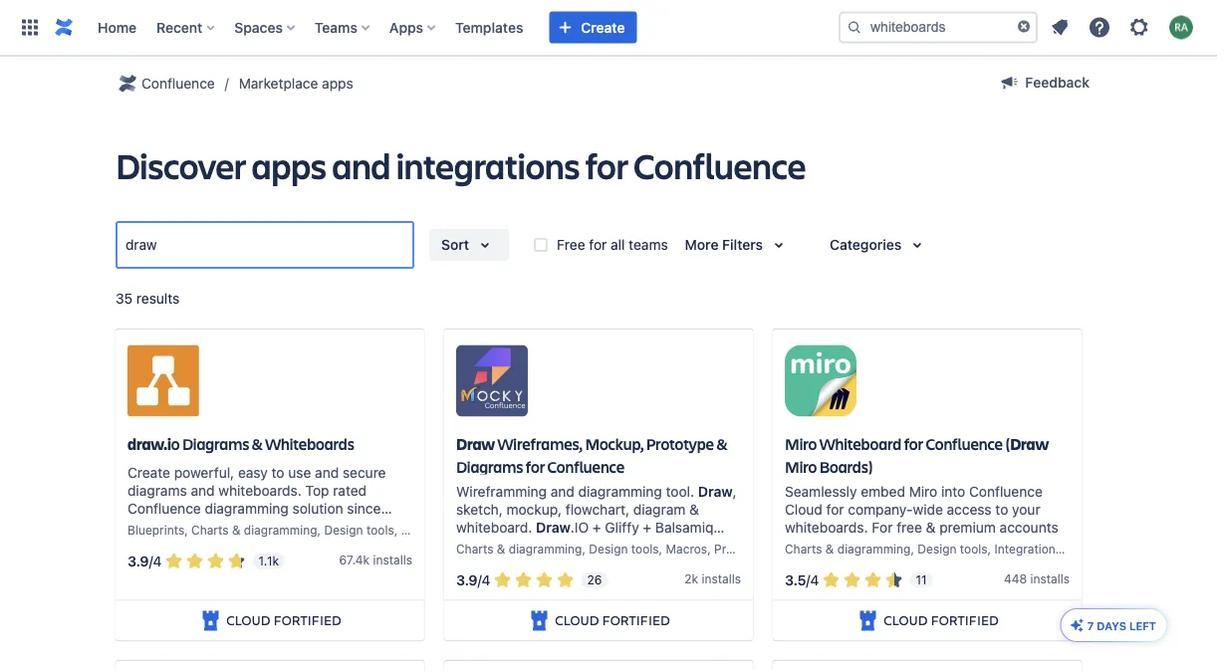 Task type: locate. For each thing, give the bounding box(es) containing it.
, down free
[[911, 542, 915, 556]]

diagramming up 1.1k
[[244, 523, 317, 537]]

your
[[1013, 501, 1041, 518]]

, down balsamiq on the right of the page
[[659, 542, 663, 556]]

easy
[[238, 464, 268, 481]]

cloud
[[785, 501, 823, 518]]

tools
[[367, 523, 394, 537], [632, 542, 659, 556], [961, 542, 988, 556]]

to
[[272, 464, 285, 481], [996, 501, 1009, 518]]

wireframes,
[[498, 433, 583, 454]]

4 down alternative
[[482, 572, 491, 589]]

wireframes, mockup, prototype & diagrams for confluence
[[457, 433, 728, 477]]

cloud for draw.i
[[227, 612, 270, 630]]

+ down diagram
[[643, 519, 652, 536]]

access
[[947, 501, 992, 518]]

confluence image
[[52, 15, 76, 39]]

macros up 448 install s
[[1070, 542, 1111, 556]]

install right 448
[[1031, 572, 1064, 586]]

cloud fortified app badge image for draw.i
[[199, 609, 223, 633]]

prototype
[[647, 433, 715, 454]]

create inside create dropdown button
[[581, 19, 625, 35]]

draw up wireframming
[[457, 433, 495, 454]]

confluence up your
[[970, 483, 1043, 500]]

cloud fortified down 1.1k
[[227, 612, 342, 630]]

1 cloud fortified from the left
[[227, 612, 342, 630]]

and
[[332, 142, 391, 189], [315, 464, 339, 481], [191, 482, 215, 499], [551, 483, 575, 500]]

context icon image
[[116, 72, 140, 96], [116, 72, 140, 96]]

diagramming down for
[[838, 542, 911, 556]]

1 vertical spatial 3.9 / 4
[[457, 572, 491, 589]]

4 for miro whiteboard for confluence (
[[811, 572, 820, 589]]

4
[[153, 553, 162, 570], [482, 572, 491, 589], [811, 572, 820, 589]]

1 vertical spatial diagrams
[[457, 456, 524, 477]]

diagramming
[[579, 483, 663, 500], [205, 500, 289, 517], [244, 523, 317, 537], [509, 542, 582, 556], [838, 542, 911, 556]]

fortified
[[274, 612, 342, 630], [603, 612, 671, 630], [932, 612, 999, 630]]

categories
[[830, 237, 902, 253]]

0 horizontal spatial 4
[[153, 553, 162, 570]]

diagramming down .io at the bottom left of page
[[509, 542, 582, 556]]

to inside create powerful, easy to use and secure diagrams and whiteboards. top rated confluence diagramming solution since 2013
[[272, 464, 285, 481]]

design down gliffy
[[589, 542, 628, 556]]

tools down premium at right
[[961, 542, 988, 556]]

confluence inside the wireframes, mockup, prototype & diagrams for confluence
[[548, 456, 625, 477]]

recent button
[[151, 11, 223, 43]]

,
[[733, 483, 737, 500], [185, 523, 188, 537], [317, 523, 321, 537], [394, 523, 398, 537], [582, 542, 586, 556], [659, 542, 663, 556], [708, 542, 711, 556], [911, 542, 915, 556], [988, 542, 992, 556], [1063, 542, 1066, 556]]

1 fortified from the left
[[274, 612, 342, 630]]

1 horizontal spatial 4
[[482, 572, 491, 589]]

top
[[306, 482, 329, 499]]

0 vertical spatial 3.9 / 4
[[128, 553, 162, 570]]

0 vertical spatial to
[[272, 464, 285, 481]]

secure
[[343, 464, 386, 481]]

notification icon image
[[1049, 15, 1072, 39]]

1 horizontal spatial install
[[702, 572, 735, 586]]

charts down "whiteboard."
[[457, 542, 494, 556]]

2 + from the left
[[643, 519, 652, 536]]

fortified down 1.1k
[[274, 612, 342, 630]]

filters
[[723, 237, 764, 253]]

448 install s
[[1005, 572, 1070, 586]]

3.9 / 4
[[128, 553, 162, 570], [457, 572, 491, 589]]

0 horizontal spatial whiteboards.
[[219, 482, 302, 499]]

s up premium icon on the bottom of the page
[[1064, 572, 1070, 586]]

miro whiteboard for confluence ( draw miro boards)
[[785, 433, 1050, 477]]

miro
[[785, 433, 818, 454], [785, 456, 818, 477], [910, 483, 938, 500]]

your profile and preferences image
[[1170, 15, 1194, 39]]

2 horizontal spatial fortified
[[932, 612, 999, 630]]

/ down management at bottom
[[807, 572, 811, 589]]

, up 67.4k install s
[[394, 523, 398, 537]]

1 vertical spatial to
[[996, 501, 1009, 518]]

0 horizontal spatial 3.9
[[128, 553, 149, 570]]

3 cloud from the left
[[884, 612, 928, 630]]

cloud fortified for o diagrams & whiteboards
[[227, 612, 342, 630]]

3.9 down alternative
[[457, 572, 478, 589]]

install right 67.4k
[[373, 553, 406, 567]]

4 for draw
[[482, 572, 491, 589]]

, right 2013
[[185, 523, 188, 537]]

1 horizontal spatial fortified
[[603, 612, 671, 630]]

2 horizontal spatial design
[[918, 542, 957, 556]]

2 horizontal spatial /
[[807, 572, 811, 589]]

0 horizontal spatial install
[[373, 553, 406, 567]]

whiteboard
[[820, 433, 902, 454]]

home link
[[92, 11, 143, 43]]

confluence inside seamlessly embed miro into confluence cloud for company-wide access to your whiteboards. for free & premium accounts charts & diagramming , design tools , integrations , macros
[[970, 483, 1043, 500]]

1 horizontal spatial diagrams
[[457, 456, 524, 477]]

2 cloud from the left
[[555, 612, 599, 630]]

1 + from the left
[[593, 519, 602, 536]]

2 horizontal spatial s
[[1064, 572, 1070, 586]]

flowchart,
[[566, 501, 630, 518]]

for inside miro whiteboard for confluence ( draw miro boards)
[[905, 433, 924, 454]]

cloud fortified down 26
[[555, 612, 671, 630]]

alternative
[[457, 537, 524, 554]]

draw down the mockup,
[[536, 519, 571, 536]]

1 horizontal spatial cloud fortified app badge image
[[856, 609, 880, 633]]

2 vertical spatial miro
[[910, 483, 938, 500]]

2 cloud fortified from the left
[[555, 612, 671, 630]]

cloud fortified app badge image
[[199, 609, 223, 633], [856, 609, 880, 633]]

cloud
[[227, 612, 270, 630], [555, 612, 599, 630], [884, 612, 928, 630]]

2 horizontal spatial install
[[1031, 572, 1064, 586]]

apps down marketplace apps link
[[252, 142, 327, 189]]

/ for draw.i
[[149, 553, 153, 570]]

0 horizontal spatial 3.9 / 4
[[128, 553, 162, 570]]

charts right blueprints
[[191, 523, 229, 537]]

1 horizontal spatial macros
[[666, 542, 708, 556]]

confluence image
[[52, 15, 76, 39]]

draw.i
[[128, 433, 171, 454]]

create for create
[[581, 19, 625, 35]]

448
[[1005, 572, 1028, 586]]

0 horizontal spatial /
[[149, 553, 153, 570]]

Search for apps field
[[120, 227, 411, 263]]

0 horizontal spatial macros
[[401, 523, 443, 537]]

67.4k install s
[[339, 553, 413, 567]]

whiteboards. inside seamlessly embed miro into confluence cloud for company-wide access to your whiteboards. for free & premium accounts charts & diagramming , design tools , integrations , macros
[[785, 519, 869, 536]]

2 fortified from the left
[[603, 612, 671, 630]]

2 cloud fortified app badge image from the left
[[856, 609, 880, 633]]

diagramming inside create powerful, easy to use and secure diagrams and whiteboards. top rated confluence diagramming solution since 2013
[[205, 500, 289, 517]]

s down the project
[[735, 572, 742, 586]]

teams
[[629, 236, 668, 253]]

1 horizontal spatial +
[[643, 519, 652, 536]]

& inside the wireframes, mockup, prototype & diagrams for confluence
[[717, 433, 728, 454]]

1 horizontal spatial s
[[735, 572, 742, 586]]

0 horizontal spatial to
[[272, 464, 285, 481]]

confluence
[[142, 75, 215, 92], [634, 142, 806, 189], [926, 433, 1004, 454], [548, 456, 625, 477], [970, 483, 1043, 500], [128, 500, 201, 517]]

s right 67.4k
[[406, 553, 413, 567]]

1 horizontal spatial create
[[581, 19, 625, 35]]

0 vertical spatial create
[[581, 19, 625, 35]]

/ for draw
[[478, 572, 482, 589]]

3.9 / 4 down blueprints
[[128, 553, 162, 570]]

1 horizontal spatial /
[[478, 572, 482, 589]]

solution
[[293, 500, 344, 517]]

0 horizontal spatial diagrams
[[182, 433, 249, 454]]

design
[[324, 523, 363, 537], [589, 542, 628, 556], [918, 542, 957, 556]]

, inside , sketch, mockup, flowchart, diagram & whiteboard.
[[733, 483, 737, 500]]

global element
[[12, 0, 835, 55]]

1 horizontal spatial to
[[996, 501, 1009, 518]]

whiteboards. down 'cloud'
[[785, 519, 869, 536]]

free for all teams
[[557, 236, 668, 253]]

draw right tool. at the right of page
[[699, 483, 733, 500]]

whiteboards
[[265, 433, 355, 454]]

cloud down 1.1k
[[227, 612, 270, 630]]

premium icon image
[[1070, 618, 1086, 634]]

0 vertical spatial 3.9
[[128, 553, 149, 570]]

macros up 67.4k install s
[[401, 523, 443, 537]]

1 cloud fortified app badge image from the left
[[199, 609, 223, 633]]

confluence down recent
[[142, 75, 215, 92]]

0 horizontal spatial cloud
[[227, 612, 270, 630]]

3 cloud fortified from the left
[[884, 612, 999, 630]]

2 horizontal spatial tools
[[961, 542, 988, 556]]

0 horizontal spatial charts
[[191, 523, 229, 537]]

banner containing home
[[0, 0, 1218, 56]]

cloud fortified
[[227, 612, 342, 630], [555, 612, 671, 630], [884, 612, 999, 630]]

3 fortified from the left
[[932, 612, 999, 630]]

0 horizontal spatial cloud fortified
[[227, 612, 342, 630]]

apps down teams dropdown button
[[322, 75, 354, 92]]

miro inside seamlessly embed miro into confluence cloud for company-wide access to your whiteboards. for free & premium accounts charts & diagramming , design tools , integrations , macros
[[910, 483, 938, 500]]

2 horizontal spatial 4
[[811, 572, 820, 589]]

(
[[1006, 433, 1011, 454]]

spaces
[[235, 19, 283, 35]]

2 horizontal spatial cloud
[[884, 612, 928, 630]]

+
[[593, 519, 602, 536], [643, 519, 652, 536]]

0 horizontal spatial tools
[[367, 523, 394, 537]]

use
[[288, 464, 311, 481]]

2 horizontal spatial charts
[[785, 542, 823, 556]]

cloud right cloud fortified app badge image
[[555, 612, 599, 630]]

1 vertical spatial whiteboards.
[[785, 519, 869, 536]]

tools down gliffy
[[632, 542, 659, 556]]

mockup,
[[507, 501, 562, 518]]

draw up your
[[1011, 433, 1050, 454]]

install for wireframes, mockup, prototype & diagrams for confluence
[[702, 572, 735, 586]]

marketplace apps link
[[239, 72, 354, 96]]

cloud fortified app badge image for miro whiteboard for confluence (
[[856, 609, 880, 633]]

banner
[[0, 0, 1218, 56]]

0 horizontal spatial create
[[128, 464, 170, 481]]

1 horizontal spatial cloud fortified
[[555, 612, 671, 630]]

, left the project
[[708, 542, 711, 556]]

charts & diagramming , design tools , macros , project management
[[457, 542, 831, 556]]

1 vertical spatial apps
[[252, 142, 327, 189]]

seamlessly embed miro into confluence cloud for company-wide access to your whiteboards. for free & premium accounts charts & diagramming , design tools , integrations , macros
[[785, 483, 1111, 556]]

free
[[557, 236, 586, 253]]

2 horizontal spatial cloud fortified
[[884, 612, 999, 630]]

67.4k
[[339, 553, 370, 567]]

apps for marketplace
[[322, 75, 354, 92]]

3.9 / 4 down alternative
[[457, 572, 491, 589]]

confluence down diagrams
[[128, 500, 201, 517]]

0 horizontal spatial +
[[593, 519, 602, 536]]

1 vertical spatial 3.9
[[457, 572, 478, 589]]

for down seamlessly
[[827, 501, 845, 518]]

install right 2k at the right of page
[[702, 572, 735, 586]]

whiteboard.
[[457, 519, 533, 536]]

fortified down charts & diagramming , design tools , macros , project management
[[603, 612, 671, 630]]

4 right 3.5
[[811, 572, 820, 589]]

design down since
[[324, 523, 363, 537]]

cloud down 11
[[884, 612, 928, 630]]

&
[[252, 433, 263, 454], [717, 433, 728, 454], [690, 501, 700, 518], [927, 519, 936, 536], [232, 523, 241, 537], [497, 542, 506, 556], [826, 542, 835, 556]]

design down free
[[918, 542, 957, 556]]

/ down blueprints
[[149, 553, 153, 570]]

draw
[[457, 433, 495, 454], [1011, 433, 1050, 454], [699, 483, 733, 500], [536, 519, 571, 536]]

help icon image
[[1088, 15, 1112, 39]]

0 vertical spatial apps
[[322, 75, 354, 92]]

0 horizontal spatial cloud fortified app badge image
[[199, 609, 223, 633]]

diagrams up powerful, in the bottom of the page
[[182, 433, 249, 454]]

confluence up the more filters at the top right of the page
[[634, 142, 806, 189]]

premium
[[940, 519, 997, 536]]

1 horizontal spatial 3.9 / 4
[[457, 572, 491, 589]]

marketplace apps
[[239, 75, 354, 92]]

templates
[[456, 19, 524, 35]]

appswitcher icon image
[[18, 15, 42, 39]]

for right whiteboard
[[905, 433, 924, 454]]

diagramming down easy
[[205, 500, 289, 517]]

feedback
[[1026, 74, 1090, 91]]

1 horizontal spatial 3.9
[[457, 572, 478, 589]]

2 horizontal spatial macros
[[1070, 542, 1111, 556]]

1 horizontal spatial cloud
[[555, 612, 599, 630]]

7 days left
[[1088, 620, 1157, 633]]

cloud fortified down 11
[[884, 612, 999, 630]]

cloud fortified app badge image
[[528, 609, 551, 633]]

fortified for draw
[[932, 612, 999, 630]]

whiteboards. down easy
[[219, 482, 302, 499]]

, right tool. at the right of page
[[733, 483, 737, 500]]

confluence up wireframming and diagramming tool. draw
[[548, 456, 625, 477]]

seamlessly
[[785, 483, 858, 500]]

4 down blueprints
[[153, 553, 162, 570]]

for inside seamlessly embed miro into confluence cloud for company-wide access to your whiteboards. for free & premium accounts charts & diagramming , design tools , integrations , macros
[[827, 501, 845, 518]]

3.9
[[128, 553, 149, 570], [457, 572, 478, 589]]

0 horizontal spatial s
[[406, 553, 413, 567]]

s for o diagrams & whiteboards
[[406, 553, 413, 567]]

7 days left button
[[1062, 610, 1167, 642]]

for down wireframes,
[[526, 456, 545, 477]]

diagramming inside seamlessly embed miro into confluence cloud for company-wide access to your whiteboards. for free & premium accounts charts & diagramming , design tools , integrations , macros
[[838, 542, 911, 556]]

to left your
[[996, 501, 1009, 518]]

1 cloud from the left
[[227, 612, 270, 630]]

left
[[1130, 620, 1157, 633]]

discover apps and integrations for confluence
[[116, 142, 806, 189]]

s for wireframes, mockup, prototype & diagrams for confluence
[[735, 572, 742, 586]]

<algoliahighlight>draw</algoliahighlight> <algoliahighlight>draw</algoliahighlight> wireframes, mockup, prototype & diagrams for confluence image
[[457, 345, 528, 417]]

fortified down premium at right
[[932, 612, 999, 630]]

cloud fortified for wireframes, mockup, prototype & diagrams for confluence
[[555, 612, 671, 630]]

.io + gliffy + balsamiq alternative
[[457, 519, 714, 554]]

for inside the wireframes, mockup, prototype & diagrams for confluence
[[526, 456, 545, 477]]

macros
[[401, 523, 443, 537], [666, 542, 708, 556], [1070, 542, 1111, 556]]

0 horizontal spatial design
[[324, 523, 363, 537]]

1 horizontal spatial whiteboards.
[[785, 519, 869, 536]]

tools down since
[[367, 523, 394, 537]]

3.9 down 2013
[[128, 553, 149, 570]]

<algoliahighlight>draw</algoliahighlight> miro whiteboard for confluence (<algoliahighlight>draw</algoliahighlight> miro boards) image
[[785, 345, 857, 417]]

embed
[[861, 483, 906, 500]]

/ down alternative
[[478, 572, 482, 589]]

macros down balsamiq on the right of the page
[[666, 542, 708, 556]]

/
[[149, 553, 153, 570], [478, 572, 482, 589], [807, 572, 811, 589]]

to left use
[[272, 464, 285, 481]]

create button
[[550, 11, 637, 43]]

0 vertical spatial whiteboards.
[[219, 482, 302, 499]]

create inside create powerful, easy to use and secure diagrams and whiteboards. top rated confluence diagramming solution since 2013
[[128, 464, 170, 481]]

+ right .io at the bottom left of page
[[593, 519, 602, 536]]

0 horizontal spatial fortified
[[274, 612, 342, 630]]

confluence left (
[[926, 433, 1004, 454]]

diagrams up wireframming
[[457, 456, 524, 477]]

charts up 3.5 / 4
[[785, 542, 823, 556]]

1 vertical spatial create
[[128, 464, 170, 481]]



Task type: describe. For each thing, give the bounding box(es) containing it.
more filters
[[685, 237, 764, 253]]

feedback button
[[986, 67, 1102, 99]]

, down solution
[[317, 523, 321, 537]]

, up 448 install s
[[1063, 542, 1066, 556]]

11
[[916, 574, 927, 588]]

templates link
[[450, 11, 530, 43]]

gliffy
[[605, 519, 640, 536]]

clear search session image
[[1017, 18, 1033, 34]]

3.5
[[785, 572, 807, 589]]

more
[[685, 237, 719, 253]]

<algoliahighlight>draw.i</algoliahighlight>o diagrams & whiteboards image
[[128, 345, 199, 417]]

draw inside miro whiteboard for confluence ( draw miro boards)
[[1011, 433, 1050, 454]]

.io
[[571, 519, 589, 536]]

accounts
[[1000, 519, 1059, 536]]

all
[[611, 236, 625, 253]]

2k
[[685, 572, 699, 586]]

2013
[[128, 518, 159, 535]]

, down premium at right
[[988, 542, 992, 556]]

settings icon image
[[1128, 15, 1152, 39]]

wide
[[914, 501, 944, 518]]

cloud fortified for draw
[[884, 612, 999, 630]]

confluence link
[[116, 72, 215, 96]]

results
[[136, 291, 180, 307]]

home
[[98, 19, 137, 35]]

company-
[[849, 501, 914, 518]]

rated
[[333, 482, 367, 499]]

fortified for o diagrams & whiteboards
[[274, 612, 342, 630]]

confluence inside confluence link
[[142, 75, 215, 92]]

free
[[897, 519, 923, 536]]

s for draw
[[1064, 572, 1070, 586]]

3.9 for wireframes, mockup, prototype & diagrams for confluence
[[457, 572, 478, 589]]

management
[[758, 542, 831, 556]]

diagramming up flowchart,
[[579, 483, 663, 500]]

since
[[347, 500, 381, 517]]

integrations
[[396, 142, 580, 189]]

project
[[715, 542, 755, 556]]

tool.
[[666, 483, 695, 500]]

35
[[116, 291, 133, 307]]

apps button
[[384, 11, 444, 43]]

diagram
[[634, 501, 686, 518]]

create for create powerful, easy to use and secure diagrams and whiteboards. top rated confluence diagramming solution since 2013
[[128, 464, 170, 481]]

charts inside seamlessly embed miro into confluence cloud for company-wide access to your whiteboards. for free & premium accounts charts & diagramming , design tools , integrations , macros
[[785, 542, 823, 556]]

sketch,
[[457, 501, 503, 518]]

2k install s
[[685, 572, 742, 586]]

design inside seamlessly embed miro into confluence cloud for company-wide access to your whiteboards. for free & premium accounts charts & diagramming , design tools , integrations , macros
[[918, 542, 957, 556]]

confluence inside miro whiteboard for confluence ( draw miro boards)
[[926, 433, 1004, 454]]

mockup,
[[585, 433, 644, 454]]

for up the free for all teams
[[586, 142, 628, 189]]

35 results
[[116, 291, 180, 307]]

0 vertical spatial diagrams
[[182, 433, 249, 454]]

draw.i o diagrams & whiteboards
[[128, 433, 355, 454]]

teams button
[[309, 11, 378, 43]]

for left all
[[589, 236, 607, 253]]

integrations
[[995, 542, 1063, 556]]

cloud for miro whiteboard for confluence (
[[884, 612, 928, 630]]

install for o diagrams & whiteboards
[[373, 553, 406, 567]]

boards)
[[820, 456, 874, 477]]

3.9 / 4 for o diagrams & whiteboards
[[128, 553, 162, 570]]

Search field
[[839, 11, 1039, 43]]

to inside seamlessly embed miro into confluence cloud for company-wide access to your whiteboards. for free & premium accounts charts & diagramming , design tools , integrations , macros
[[996, 501, 1009, 518]]

into
[[942, 483, 966, 500]]

create powerful, easy to use and secure diagrams and whiteboards. top rated confluence diagramming solution since 2013
[[128, 464, 386, 535]]

26
[[588, 574, 602, 588]]

teams
[[315, 19, 358, 35]]

sort
[[442, 237, 469, 253]]

0 vertical spatial miro
[[785, 433, 818, 454]]

3.9 for o diagrams & whiteboards
[[128, 553, 149, 570]]

1 horizontal spatial charts
[[457, 542, 494, 556]]

3.9 / 4 for wireframes, mockup, prototype & diagrams for confluence
[[457, 572, 491, 589]]

1 horizontal spatial design
[[589, 542, 628, 556]]

cloud for draw
[[555, 612, 599, 630]]

wireframming and diagramming tool. draw
[[457, 483, 733, 500]]

1 horizontal spatial tools
[[632, 542, 659, 556]]

wireframming
[[457, 483, 547, 500]]

& inside , sketch, mockup, flowchart, diagram & whiteboard.
[[690, 501, 700, 518]]

apps
[[390, 19, 424, 35]]

recent
[[157, 19, 203, 35]]

1.1k
[[259, 555, 279, 569]]

1 vertical spatial miro
[[785, 456, 818, 477]]

tools inside seamlessly embed miro into confluence cloud for company-wide access to your whiteboards. for free & premium accounts charts & diagramming , design tools , integrations , macros
[[961, 542, 988, 556]]

diagrams
[[128, 482, 187, 499]]

confluence inside create powerful, easy to use and secure diagrams and whiteboards. top rated confluence diagramming solution since 2013
[[128, 500, 201, 517]]

balsamiq
[[656, 519, 714, 536]]

o
[[171, 433, 180, 454]]

blueprints
[[128, 523, 185, 537]]

4 for draw.i
[[153, 553, 162, 570]]

powerful,
[[174, 464, 234, 481]]

search image
[[847, 19, 863, 35]]

macros inside seamlessly embed miro into confluence cloud for company-wide access to your whiteboards. for free & premium accounts charts & diagramming , design tools , integrations , macros
[[1070, 542, 1111, 556]]

blueprints , charts & diagramming , design tools , macros
[[128, 523, 443, 537]]

diagrams inside the wireframes, mockup, prototype & diagrams for confluence
[[457, 456, 524, 477]]

whiteboards. inside create powerful, easy to use and secure diagrams and whiteboards. top rated confluence diagramming solution since 2013
[[219, 482, 302, 499]]

3.5 / 4
[[785, 572, 820, 589]]

7
[[1088, 620, 1095, 633]]

spaces button
[[229, 11, 303, 43]]

days
[[1098, 620, 1127, 633]]

fortified for wireframes, mockup, prototype & diagrams for confluence
[[603, 612, 671, 630]]

apps for discover
[[252, 142, 327, 189]]

, down .io at the bottom left of page
[[582, 542, 586, 556]]

/ for miro whiteboard for confluence (
[[807, 572, 811, 589]]

install for draw
[[1031, 572, 1064, 586]]

for
[[872, 519, 894, 536]]

marketplace
[[239, 75, 318, 92]]

, sketch, mockup, flowchart, diagram & whiteboard.
[[457, 483, 737, 536]]



Task type: vqa. For each thing, say whether or not it's contained in the screenshot.
the Project plan to the right
no



